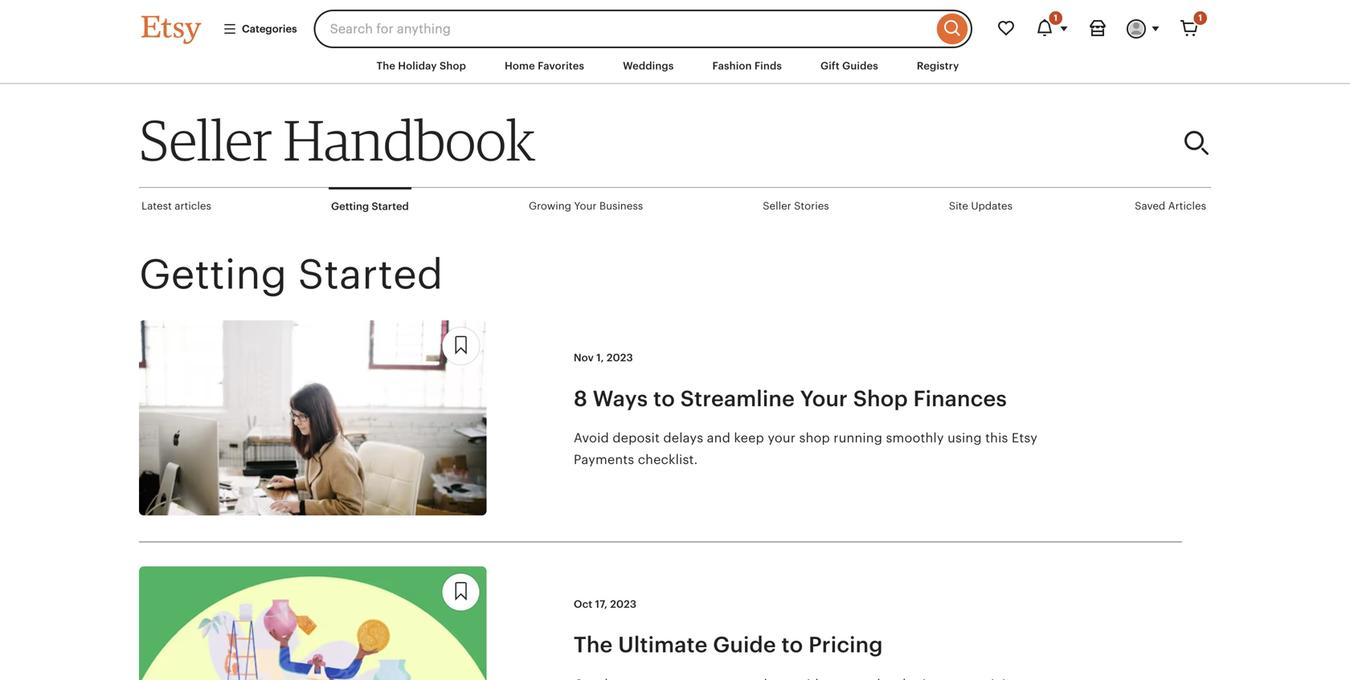Task type: locate. For each thing, give the bounding box(es) containing it.
0 vertical spatial 2023
[[607, 352, 633, 364]]

started down getting started link
[[298, 251, 443, 298]]

0 horizontal spatial shop
[[440, 60, 466, 72]]

the inside the holiday shop "link"
[[377, 60, 396, 72]]

1 vertical spatial seller
[[763, 200, 792, 212]]

the ultimate guide to pricing image
[[139, 567, 487, 681]]

shop inside "link"
[[440, 60, 466, 72]]

started down handbook
[[372, 201, 409, 213]]

2023 right 17,
[[610, 599, 637, 611]]

the ultimate guide to pricing link
[[574, 632, 1088, 660]]

registry link
[[905, 51, 971, 81]]

to right the ways
[[654, 386, 675, 411]]

to
[[654, 386, 675, 411], [782, 633, 803, 658]]

business
[[600, 200, 643, 212]]

pricing
[[809, 633, 883, 658]]

shop up "running"
[[853, 386, 908, 411]]

the
[[377, 60, 396, 72], [574, 633, 613, 658]]

0 horizontal spatial 1
[[1054, 13, 1058, 23]]

0 vertical spatial getting
[[331, 201, 369, 213]]

registry
[[917, 60, 959, 72]]

1 1 from the left
[[1054, 13, 1058, 23]]

etsy
[[1012, 431, 1038, 446]]

0 vertical spatial seller
[[139, 106, 272, 174]]

0 horizontal spatial to
[[654, 386, 675, 411]]

growing your business
[[529, 200, 643, 212]]

seller up 'articles' on the left top of the page
[[139, 106, 272, 174]]

2023 for ways
[[607, 352, 633, 364]]

guide
[[713, 633, 776, 658]]

0 vertical spatial the
[[377, 60, 396, 72]]

1
[[1054, 13, 1058, 23], [1199, 13, 1203, 23]]

home
[[505, 60, 535, 72]]

1 horizontal spatial the
[[574, 633, 613, 658]]

8 ways to streamline your shop finances
[[574, 386, 1007, 411]]

your
[[574, 200, 597, 212], [800, 386, 848, 411]]

gift
[[821, 60, 840, 72]]

seller stories
[[763, 200, 829, 212]]

the left 'holiday'
[[377, 60, 396, 72]]

1 horizontal spatial your
[[800, 386, 848, 411]]

your right growing
[[574, 200, 597, 212]]

0 horizontal spatial the
[[377, 60, 396, 72]]

streamline
[[681, 386, 795, 411]]

guides
[[843, 60, 879, 72]]

ways
[[593, 386, 648, 411]]

1 vertical spatial started
[[298, 251, 443, 298]]

None search field
[[314, 10, 973, 48]]

nov
[[574, 352, 594, 364]]

2023 right "1,"
[[607, 352, 633, 364]]

17,
[[595, 599, 608, 611]]

menu bar
[[113, 48, 1238, 85]]

1 vertical spatial 2023
[[610, 599, 637, 611]]

0 horizontal spatial seller
[[139, 106, 272, 174]]

the ultimate guide to pricing
[[574, 633, 883, 658]]

gift guides link
[[809, 51, 891, 81]]

finds
[[755, 60, 782, 72]]

seller
[[139, 106, 272, 174], [763, 200, 792, 212]]

1 inside dropdown button
[[1054, 13, 1058, 23]]

0 vertical spatial getting started
[[331, 201, 409, 213]]

1 horizontal spatial 1
[[1199, 13, 1203, 23]]

0 horizontal spatial your
[[574, 200, 597, 212]]

the down 17,
[[574, 633, 613, 658]]

saved articles
[[1135, 200, 1207, 212]]

deposit
[[613, 431, 660, 446]]

shop
[[440, 60, 466, 72], [853, 386, 908, 411]]

finances
[[914, 386, 1007, 411]]

the holiday shop
[[377, 60, 466, 72]]

started
[[372, 201, 409, 213], [298, 251, 443, 298]]

seller for seller handbook
[[139, 106, 272, 174]]

running
[[834, 431, 883, 446]]

the for the ultimate guide to pricing
[[574, 633, 613, 658]]

1 horizontal spatial shop
[[853, 386, 908, 411]]

1 link
[[1170, 10, 1209, 48]]

1 horizontal spatial seller
[[763, 200, 792, 212]]

latest
[[141, 200, 172, 212]]

getting down seller handbook
[[331, 201, 369, 213]]

8
[[574, 386, 588, 411]]

your up the shop
[[800, 386, 848, 411]]

seller left stories
[[763, 200, 792, 212]]

1 vertical spatial the
[[574, 633, 613, 658]]

the for the holiday shop
[[377, 60, 396, 72]]

getting
[[331, 201, 369, 213], [139, 251, 287, 298]]

handbook
[[283, 106, 535, 174]]

the inside the ultimate guide to pricing link
[[574, 633, 613, 658]]

seller handbook
[[139, 106, 535, 174]]

1 vertical spatial to
[[782, 633, 803, 658]]

home favorites
[[505, 60, 585, 72]]

holiday
[[398, 60, 437, 72]]

1 vertical spatial getting
[[139, 251, 287, 298]]

shop right 'holiday'
[[440, 60, 466, 72]]

getting started
[[331, 201, 409, 213], [139, 251, 443, 298]]

Search for anything text field
[[314, 10, 933, 48]]

getting down 'articles' on the left top of the page
[[139, 251, 287, 298]]

to right guide
[[782, 633, 803, 658]]

latest articles
[[141, 200, 211, 212]]

categories
[[242, 23, 297, 35]]

1 horizontal spatial to
[[782, 633, 803, 658]]

weddings
[[623, 60, 674, 72]]

2023
[[607, 352, 633, 364], [610, 599, 637, 611]]

favorites
[[538, 60, 585, 72]]

0 vertical spatial started
[[372, 201, 409, 213]]

none search field inside categories banner
[[314, 10, 973, 48]]

0 vertical spatial shop
[[440, 60, 466, 72]]



Task type: describe. For each thing, give the bounding box(es) containing it.
payments
[[574, 453, 634, 468]]

0 vertical spatial your
[[574, 200, 597, 212]]

site updates link
[[947, 188, 1015, 224]]

site updates
[[949, 200, 1013, 212]]

1,
[[597, 352, 604, 364]]

1 vertical spatial your
[[800, 386, 848, 411]]

stories
[[794, 200, 829, 212]]

0 horizontal spatial getting
[[139, 251, 287, 298]]

delays
[[664, 431, 704, 446]]

shop
[[799, 431, 830, 446]]

saved articles link
[[1133, 188, 1209, 224]]

fashion finds link
[[701, 51, 794, 81]]

articles
[[1169, 200, 1207, 212]]

seller handbook link
[[139, 106, 893, 174]]

2023 for ultimate
[[610, 599, 637, 611]]

growing your business link
[[526, 188, 646, 224]]

gift guides
[[821, 60, 879, 72]]

updates
[[971, 200, 1013, 212]]

the holiday shop link
[[365, 51, 478, 81]]

home favorites link
[[493, 51, 597, 81]]

started inside getting started link
[[372, 201, 409, 213]]

seller for seller stories
[[763, 200, 792, 212]]

latest articles link
[[139, 188, 214, 224]]

smoothly
[[886, 431, 944, 446]]

growing
[[529, 200, 572, 212]]

keep
[[734, 431, 764, 446]]

fashion finds
[[713, 60, 782, 72]]

fashion
[[713, 60, 752, 72]]

using
[[948, 431, 982, 446]]

ultimate
[[618, 633, 708, 658]]

0 vertical spatial to
[[654, 386, 675, 411]]

and
[[707, 431, 731, 446]]

getting started link
[[329, 187, 411, 224]]

avoid
[[574, 431, 609, 446]]

categories banner
[[113, 0, 1238, 48]]

8 ways to streamline your shop finances image
[[139, 321, 487, 516]]

oct 17, 2023
[[574, 599, 637, 611]]

saved
[[1135, 200, 1166, 212]]

1 vertical spatial shop
[[853, 386, 908, 411]]

checklist.
[[638, 453, 698, 468]]

8 ways to streamline your shop finances link
[[574, 385, 1088, 413]]

articles
[[175, 200, 211, 212]]

menu bar containing the holiday shop
[[113, 48, 1238, 85]]

site
[[949, 200, 969, 212]]

1 button
[[1026, 10, 1079, 48]]

weddings link
[[611, 51, 686, 81]]

1 vertical spatial getting started
[[139, 251, 443, 298]]

your
[[768, 431, 796, 446]]

2 1 from the left
[[1199, 13, 1203, 23]]

seller stories link
[[761, 188, 832, 224]]

nov 1, 2023
[[574, 352, 633, 364]]

this
[[986, 431, 1008, 446]]

1 horizontal spatial getting
[[331, 201, 369, 213]]

categories button
[[211, 14, 309, 43]]

oct
[[574, 599, 593, 611]]

avoid deposit delays and keep your shop running smoothly using this etsy payments checklist.
[[574, 431, 1038, 468]]



Task type: vqa. For each thing, say whether or not it's contained in the screenshot.
The Holiday Shop on the left of the page
yes



